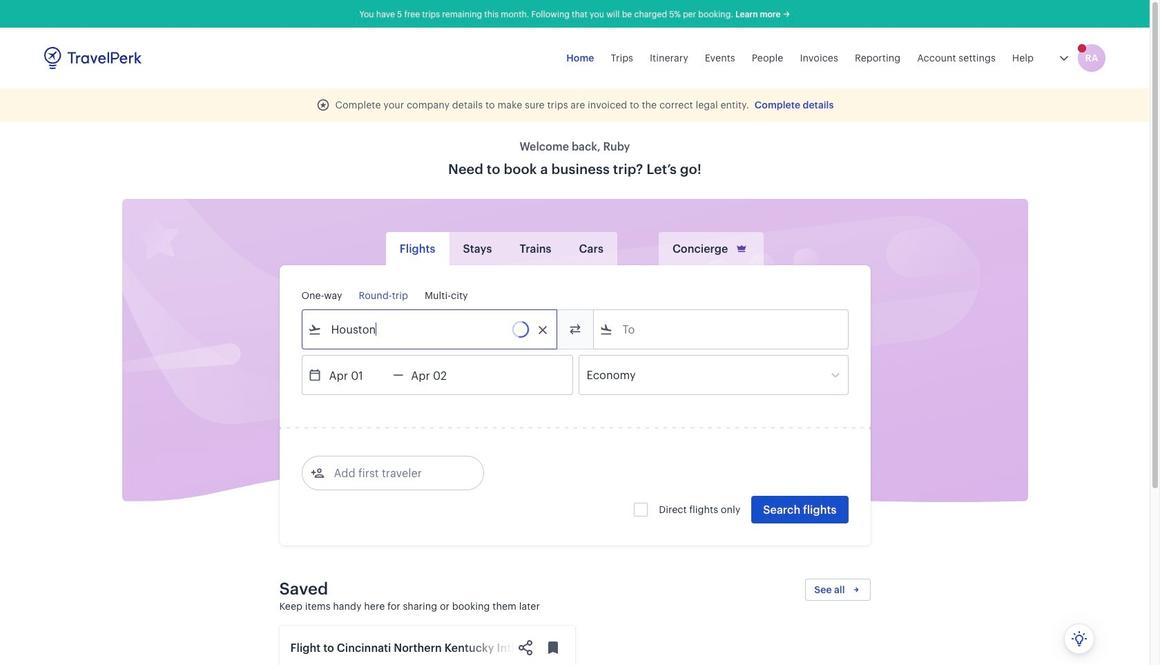 Task type: locate. For each thing, give the bounding box(es) containing it.
To search field
[[613, 319, 830, 341]]

From search field
[[322, 319, 539, 341]]



Task type: describe. For each thing, give the bounding box(es) containing it.
Add first traveler search field
[[324, 462, 468, 484]]

Depart text field
[[322, 356, 394, 395]]

Return text field
[[404, 356, 476, 395]]



Task type: vqa. For each thing, say whether or not it's contained in the screenshot.
Add first traveler search box
yes



